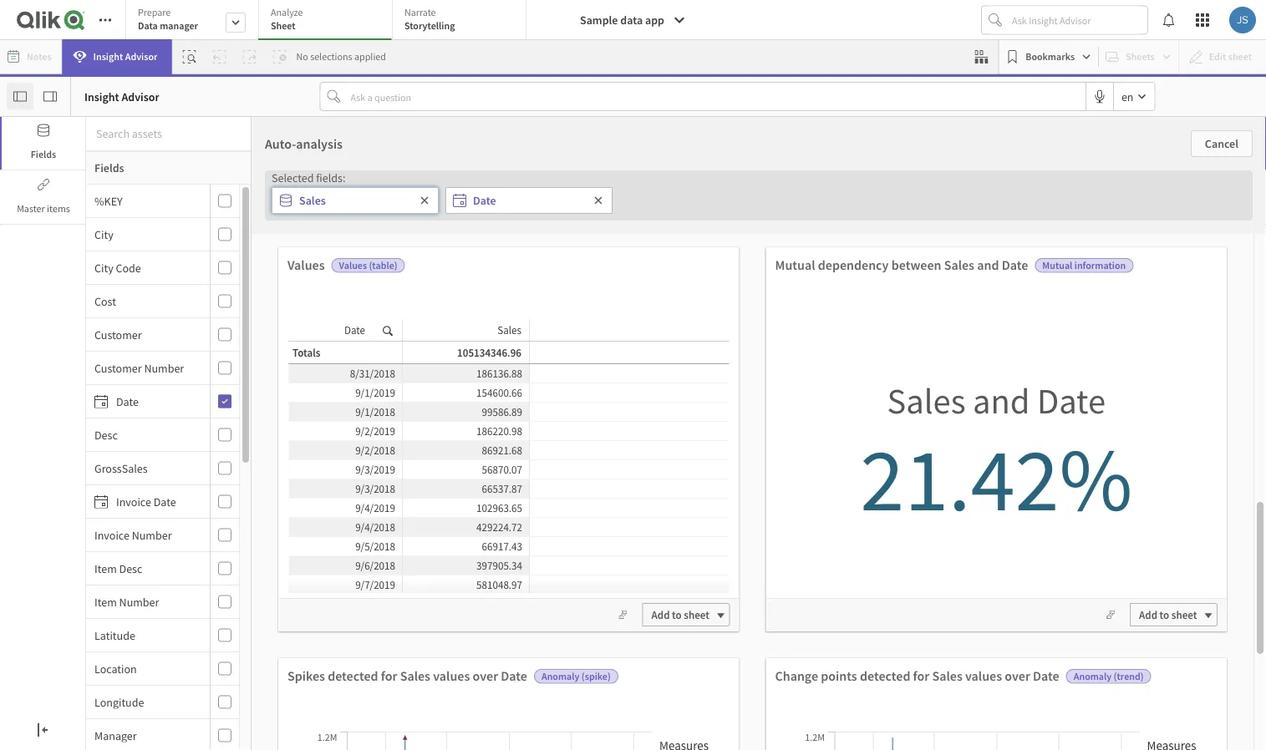 Task type: vqa. For each thing, say whether or not it's contained in the screenshot.


Task type: describe. For each thing, give the bounding box(es) containing it.
9/1/2018
[[355, 406, 395, 419]]

values for values (table)
[[339, 260, 367, 273]]

. for data
[[449, 521, 452, 536]]

choose an option below to get started adding to this sheet...
[[383, 250, 884, 275]]

0 horizontal spatial desc
[[94, 428, 118, 443]]

below
[[534, 250, 585, 275]]

anomaly for spikes detected for sales values over date
[[542, 671, 580, 684]]

to start creating visualizations and build your new sheet.
[[770, 476, 928, 539]]

sheet
[[271, 19, 296, 32]]

66917.43
[[482, 540, 523, 554]]

longitude menu item
[[86, 686, 239, 720]]

advisor down insight advisor dropdown button
[[122, 89, 159, 104]]

2 detected from the left
[[860, 668, 911, 685]]

discover
[[395, 546, 436, 561]]

bookmarks button
[[1003, 43, 1095, 70]]

bookmarks
[[1026, 50, 1075, 63]]

find
[[549, 476, 571, 491]]

master items
[[17, 202, 70, 215]]

john smith image
[[1230, 7, 1257, 33]]

app
[[645, 13, 665, 28]]

. any found insights can be saved to this sheet.
[[550, 499, 717, 561]]

0 horizontal spatial for
[[381, 668, 398, 685]]

1 horizontal spatial desc
[[119, 561, 142, 576]]

smart search image
[[183, 50, 196, 64]]

points
[[821, 668, 858, 685]]

an
[[449, 250, 470, 275]]

%key
[[94, 194, 123, 209]]

city menu item
[[86, 218, 239, 252]]

data up or
[[439, 442, 464, 459]]

desc button
[[86, 428, 207, 443]]

manager
[[94, 729, 137, 744]]

master
[[17, 202, 45, 215]]

154600.66
[[477, 386, 523, 400]]

explore for explore your data directly or let qlik generate insights for you with
[[331, 476, 367, 491]]

item number menu item
[[86, 586, 239, 620]]

data inside "button"
[[621, 13, 643, 28]]

prepare data manager
[[138, 6, 198, 32]]

deselect field image
[[420, 196, 430, 206]]

ask
[[589, 500, 605, 514]]

insight advisor inside dropdown button
[[93, 50, 158, 63]]

desc menu item
[[86, 419, 239, 452]]

9/6/2018
[[355, 559, 395, 573]]

(table)
[[369, 260, 398, 273]]

search image
[[383, 323, 393, 338]]

Ask a question text field
[[347, 83, 1086, 110]]

selected fields:
[[272, 171, 346, 186]]

66537.87
[[482, 482, 523, 496]]

add for values
[[652, 609, 670, 623]]

data inside explore your data directly or let qlik generate insights for you with
[[394, 476, 416, 491]]

manager button
[[86, 729, 207, 744]]

auto-
[[265, 135, 296, 152]]

sheet for mutual dependency between sales and date
[[1172, 609, 1198, 623]]

latitude
[[94, 628, 135, 643]]

started
[[641, 250, 700, 275]]

anomaly (trend)
[[1074, 671, 1144, 684]]

get
[[611, 250, 637, 275]]

(trend)
[[1114, 671, 1144, 684]]

item number button
[[86, 595, 207, 610]]

2 master items button from the left
[[2, 171, 85, 224]]

city code menu item
[[86, 252, 239, 285]]

mutual for mutual information
[[1043, 260, 1073, 273]]

sample data app button
[[570, 7, 696, 33]]

Search assets text field
[[86, 119, 252, 149]]

choose
[[383, 250, 445, 275]]

auto-analysis
[[265, 135, 343, 152]]

invoice date
[[116, 495, 176, 510]]

in
[[637, 476, 646, 491]]

spikes detected for sales values over date
[[288, 668, 528, 685]]

1 detected from the left
[[328, 668, 378, 685]]

8/31/2018
[[350, 367, 395, 381]]

Ask Insight Advisor text field
[[1009, 7, 1148, 33]]

values (table)
[[339, 260, 398, 273]]

. for question?
[[685, 499, 688, 514]]

search image
[[569, 499, 589, 514]]

advisor up discover
[[403, 522, 438, 536]]

code
[[116, 260, 141, 275]]

adding
[[704, 250, 762, 275]]

ask insight advisor
[[589, 500, 674, 514]]

menu inside 21.42% application
[[86, 185, 252, 751]]

186136.88
[[477, 367, 523, 381]]

create
[[790, 442, 827, 459]]

city code
[[94, 260, 141, 275]]

item desc button
[[86, 561, 207, 576]]

sheet. for this
[[471, 546, 501, 561]]

item desc menu item
[[86, 553, 239, 586]]

9/4/2019
[[355, 502, 395, 515]]

dependency
[[818, 257, 889, 274]]

explore your data directly or let qlik generate insights for you with
[[331, 476, 505, 514]]

mutual dependency between sales and date
[[775, 257, 1029, 274]]

analytics
[[857, 442, 908, 459]]

(spike)
[[582, 671, 611, 684]]

cost
[[94, 294, 116, 309]]

105134346.96
[[457, 346, 522, 360]]

grosssales menu item
[[86, 452, 239, 486]]

date menu item
[[86, 385, 239, 419]]

item for item number
[[94, 595, 117, 610]]

no
[[296, 50, 308, 63]]

customer menu item
[[86, 319, 239, 352]]

9/5/2018
[[355, 540, 395, 554]]

save
[[454, 521, 478, 536]]

saved
[[656, 524, 684, 539]]

data left using
[[667, 476, 689, 491]]

your inside explore your data directly or let qlik generate insights for you with
[[370, 476, 392, 491]]

tab list inside 21.42% application
[[125, 0, 533, 42]]

grosssales
[[94, 461, 148, 476]]

mutual for mutual dependency between sales and date
[[775, 257, 816, 274]]

longitude
[[94, 695, 144, 710]]

9/3/2018
[[355, 482, 395, 496]]

visualizations
[[813, 501, 879, 516]]

explore the data
[[371, 442, 464, 459]]

397905.34
[[477, 559, 523, 573]]

sheet. inside . any found insights can be saved to this sheet.
[[618, 546, 648, 561]]

%key menu item
[[86, 185, 239, 218]]

cancel button
[[1191, 130, 1253, 157]]

en
[[1122, 89, 1134, 104]]

1 vertical spatial the
[[648, 476, 664, 491]]

build
[[902, 501, 928, 516]]

create new analytics
[[790, 442, 908, 459]]

grid inside 21.42% application
[[288, 320, 729, 653]]

advisor up the be
[[640, 500, 674, 514]]



Task type: locate. For each thing, give the bounding box(es) containing it.
number for item number
[[119, 595, 159, 610]]

the right in
[[648, 476, 664, 491]]

1 horizontal spatial for
[[431, 499, 445, 514]]

anomaly for change points detected for sales values over date
[[1074, 671, 1112, 684]]

date button
[[86, 394, 207, 409]]

1 horizontal spatial detected
[[860, 668, 911, 685]]

your up 9/4/2019
[[370, 476, 392, 491]]

0 horizontal spatial values
[[433, 668, 470, 685]]

for right spikes
[[381, 668, 398, 685]]

sheet. down visualizations
[[858, 524, 888, 539]]

1 sheet from the left
[[684, 609, 710, 623]]

9/2/2019
[[355, 425, 395, 439]]

values left values (table)
[[288, 257, 325, 274]]

. left the any
[[685, 499, 688, 514]]

0 horizontal spatial anomaly
[[542, 671, 580, 684]]

item up latitude
[[94, 595, 117, 610]]

. left save
[[449, 521, 452, 536]]

en button
[[1114, 83, 1155, 110]]

number down item desc button
[[119, 595, 159, 610]]

items
[[47, 202, 70, 215]]

invoice date menu item
[[86, 486, 239, 519]]

1 horizontal spatial anomaly
[[1074, 671, 1112, 684]]

1 vertical spatial explore
[[331, 476, 367, 491]]

mutual left sheet...
[[775, 257, 816, 274]]

1 horizontal spatial values
[[339, 260, 367, 273]]

add to sheet for mutual dependency between sales and date
[[1140, 609, 1198, 623]]

invoice for invoice number
[[94, 528, 130, 543]]

have
[[585, 442, 614, 459]]

this inside . any found insights can be saved to this sheet.
[[699, 524, 717, 539]]

1 horizontal spatial mutual
[[1043, 260, 1073, 273]]

city inside menu item
[[94, 260, 113, 275]]

. inside . any found insights can be saved to this sheet.
[[685, 499, 688, 514]]

99586.89
[[482, 406, 523, 419]]

insight advisor button
[[62, 39, 172, 74]]

number
[[144, 361, 184, 376], [132, 528, 172, 543], [119, 595, 159, 610]]

2 customer from the top
[[94, 361, 142, 376]]

for inside explore your data directly or let qlik generate insights for you with
[[431, 499, 445, 514]]

1 vertical spatial .
[[449, 521, 452, 536]]

number down customer menu item
[[144, 361, 184, 376]]

2 over from the left
[[1005, 668, 1031, 685]]

the up directly
[[417, 442, 436, 459]]

1 master items button from the left
[[0, 171, 85, 224]]

values for values
[[288, 257, 325, 274]]

2 city from the top
[[94, 260, 113, 275]]

deselect field image
[[594, 196, 604, 206]]

0 vertical spatial .
[[685, 499, 688, 514]]

explore
[[371, 442, 414, 459], [331, 476, 367, 491]]

city inside menu item
[[94, 227, 113, 242]]

invoice for invoice date
[[116, 495, 151, 510]]

you
[[447, 499, 466, 514], [375, 546, 393, 561]]

2 vertical spatial insight advisor
[[368, 522, 438, 536]]

using
[[691, 476, 717, 491]]

selections
[[310, 50, 352, 63]]

sample data app
[[580, 13, 665, 28]]

any
[[690, 499, 709, 514]]

mutual
[[775, 257, 816, 274], [1043, 260, 1073, 273]]

1 horizontal spatial you
[[447, 499, 466, 514]]

narrate
[[405, 6, 436, 19]]

0 vertical spatial this
[[788, 250, 819, 275]]

add to sheet button for mutual dependency between sales and date
[[1130, 604, 1218, 628]]

city down %key
[[94, 227, 113, 242]]

customer down customer button
[[94, 361, 142, 376]]

1 horizontal spatial this
[[699, 524, 717, 539]]

invoice up item desc on the bottom left of page
[[94, 528, 130, 543]]

add to sheet
[[652, 609, 710, 623], [1140, 609, 1198, 623]]

date
[[473, 193, 496, 208], [1002, 257, 1029, 274], [344, 324, 365, 337], [1038, 379, 1106, 423], [116, 394, 139, 409], [154, 495, 176, 510], [501, 668, 528, 685], [1033, 668, 1060, 685]]

invoice number
[[94, 528, 172, 543]]

insights down directly
[[391, 499, 429, 514]]

customer down cost
[[94, 327, 142, 342]]

0 horizontal spatial you
[[375, 546, 393, 561]]

0 horizontal spatial your
[[370, 476, 392, 491]]

qlik
[[485, 476, 505, 491]]

2 sheet from the left
[[1172, 609, 1198, 623]]

data
[[621, 13, 643, 28], [439, 442, 464, 459], [394, 476, 416, 491], [667, 476, 689, 491]]

insight advisor
[[93, 50, 158, 63], [84, 89, 159, 104], [368, 522, 438, 536]]

2 horizontal spatial for
[[914, 668, 930, 685]]

selected
[[272, 171, 314, 186]]

you inside . save any insights you discover to this sheet.
[[375, 546, 393, 561]]

detected right points
[[860, 668, 911, 685]]

explore up generate on the bottom of the page
[[331, 476, 367, 491]]

find new insights in the data using
[[549, 476, 717, 491]]

add to sheet button for values
[[643, 604, 730, 628]]

1 horizontal spatial add to sheet button
[[1130, 604, 1218, 628]]

1 add to sheet from the left
[[652, 609, 710, 623]]

2 vertical spatial new
[[835, 524, 856, 539]]

insights inside . save any insights you discover to this sheet.
[[334, 546, 372, 561]]

narrate storytelling
[[405, 6, 455, 32]]

2 values from the left
[[966, 668, 1003, 685]]

hide assets image
[[13, 90, 27, 103]]

data
[[138, 19, 158, 32]]

data left directly
[[394, 476, 416, 491]]

sample
[[580, 13, 618, 28]]

add for mutual dependency between sales and date
[[1140, 609, 1158, 623]]

question?
[[626, 442, 682, 459]]

desc up grosssales
[[94, 428, 118, 443]]

insight advisor up discover
[[368, 522, 438, 536]]

add to sheet for values
[[652, 609, 710, 623]]

86921.68
[[482, 444, 523, 458]]

1 horizontal spatial sheet.
[[618, 546, 648, 561]]

and inside sales and date 21.42%
[[973, 379, 1030, 423]]

invoice number menu item
[[86, 519, 239, 553]]

1 add from the left
[[652, 609, 670, 623]]

mutual left information
[[1043, 260, 1073, 273]]

to inside . any found insights can be saved to this sheet.
[[687, 524, 697, 539]]

1 horizontal spatial fields
[[94, 161, 124, 176]]

data left app
[[621, 13, 643, 28]]

0 horizontal spatial .
[[449, 521, 452, 536]]

1 vertical spatial customer
[[94, 361, 142, 376]]

1 vertical spatial item
[[94, 595, 117, 610]]

sales inside sales and date 21.42%
[[887, 379, 966, 423]]

%key button
[[86, 194, 207, 209]]

sheet. inside to start creating visualizations and build your new sheet.
[[858, 524, 888, 539]]

1 vertical spatial city
[[94, 260, 113, 275]]

number up item desc button
[[132, 528, 172, 543]]

sheet...
[[823, 250, 884, 275]]

1 city from the top
[[94, 227, 113, 242]]

1 horizontal spatial add
[[1140, 609, 1158, 623]]

2 vertical spatial and
[[881, 501, 900, 516]]

0 horizontal spatial this
[[451, 546, 469, 561]]

fields
[[31, 148, 56, 161], [94, 161, 124, 176]]

number inside the customer number menu item
[[144, 361, 184, 376]]

0 horizontal spatial add to sheet
[[652, 609, 710, 623]]

customer for customer number
[[94, 361, 142, 376]]

9/7/2019
[[355, 579, 395, 592]]

menu
[[86, 185, 252, 751]]

insights down ask
[[581, 524, 619, 539]]

storytelling
[[405, 19, 455, 32]]

0 vertical spatial and
[[978, 257, 999, 274]]

analyze sheet
[[271, 6, 303, 32]]

2 item from the top
[[94, 595, 117, 610]]

advisor inside dropdown button
[[125, 50, 158, 63]]

21.42% application
[[0, 0, 1267, 751]]

1 horizontal spatial explore
[[371, 442, 414, 459]]

and
[[978, 257, 999, 274], [973, 379, 1030, 423], [881, 501, 900, 516]]

1 values from the left
[[433, 668, 470, 685]]

over
[[473, 668, 498, 685], [1005, 668, 1031, 685]]

. save any insights you discover to this sheet.
[[334, 521, 501, 561]]

your inside to start creating visualizations and build your new sheet.
[[810, 524, 833, 539]]

your down visualizations
[[810, 524, 833, 539]]

for
[[431, 499, 445, 514], [381, 668, 398, 685], [914, 668, 930, 685]]

item for item desc
[[94, 561, 117, 576]]

this left sheet...
[[788, 250, 819, 275]]

1 over from the left
[[473, 668, 498, 685]]

9/2/2018
[[355, 444, 395, 458]]

9/4/2018
[[355, 521, 395, 535]]

spikes
[[288, 668, 325, 685]]

add
[[652, 609, 670, 623], [1140, 609, 1158, 623]]

number for customer number
[[144, 361, 184, 376]]

2 vertical spatial this
[[451, 546, 469, 561]]

0 horizontal spatial add
[[652, 609, 670, 623]]

number for invoice number
[[132, 528, 172, 543]]

0 horizontal spatial detected
[[328, 668, 378, 685]]

any
[[480, 521, 498, 536]]

for down directly
[[431, 499, 445, 514]]

invoice up invoice number
[[116, 495, 151, 510]]

new for create
[[830, 442, 854, 459]]

to
[[589, 250, 607, 275], [766, 250, 784, 275], [887, 476, 897, 491], [687, 524, 697, 539], [438, 546, 449, 561], [672, 609, 682, 623], [1160, 609, 1170, 623]]

customer number
[[94, 361, 184, 376]]

longitude button
[[86, 695, 207, 710]]

cancel
[[1206, 136, 1239, 151]]

date inside sales and date 21.42%
[[1038, 379, 1106, 423]]

this inside . save any insights you discover to this sheet.
[[451, 546, 469, 561]]

location menu item
[[86, 653, 239, 686]]

0 horizontal spatial explore
[[331, 476, 367, 491]]

1 horizontal spatial your
[[810, 524, 833, 539]]

0 horizontal spatial over
[[473, 668, 498, 685]]

explore inside explore your data directly or let qlik generate insights for you with
[[331, 476, 367, 491]]

1 vertical spatial invoice
[[94, 528, 130, 543]]

customer for customer
[[94, 327, 142, 342]]

sheet. down can
[[618, 546, 648, 561]]

show properties image
[[43, 90, 57, 103]]

insights inside explore your data directly or let qlik generate insights for you with
[[391, 499, 429, 514]]

new down visualizations
[[835, 524, 856, 539]]

sheet. down any
[[471, 546, 501, 561]]

1 customer from the top
[[94, 327, 142, 342]]

item up item number at the left bottom of page
[[94, 561, 117, 576]]

invoice date button
[[86, 495, 207, 510]]

1 vertical spatial you
[[375, 546, 393, 561]]

analyze
[[271, 6, 303, 19]]

2 add to sheet from the left
[[1140, 609, 1198, 623]]

and for mutual dependency between sales and date
[[978, 257, 999, 274]]

creating
[[770, 501, 810, 516]]

for right points
[[914, 668, 930, 685]]

you inside explore your data directly or let qlik generate insights for you with
[[447, 499, 466, 514]]

new inside to start creating visualizations and build your new sheet.
[[835, 524, 856, 539]]

0 vertical spatial new
[[830, 442, 854, 459]]

can
[[621, 524, 639, 539]]

have a question?
[[585, 442, 682, 459]]

sheet. for new
[[858, 524, 888, 539]]

1 vertical spatial number
[[132, 528, 172, 543]]

this
[[788, 250, 819, 275], [699, 524, 717, 539], [451, 546, 469, 561]]

grid containing date
[[288, 320, 729, 653]]

manager menu item
[[86, 720, 239, 751]]

new right find
[[573, 476, 594, 491]]

1 item from the top
[[94, 561, 117, 576]]

1 add to sheet button from the left
[[643, 604, 730, 628]]

anomaly left (spike)
[[542, 671, 580, 684]]

item desc
[[94, 561, 142, 576]]

city code button
[[86, 260, 207, 275]]

you left with
[[447, 499, 466, 514]]

1 vertical spatial insight advisor
[[84, 89, 159, 104]]

0 vertical spatial item
[[94, 561, 117, 576]]

to inside . save any insights you discover to this sheet.
[[438, 546, 449, 561]]

9/1/2019
[[355, 386, 395, 400]]

latitude menu item
[[86, 620, 239, 653]]

explore down 9/2/2019
[[371, 442, 414, 459]]

change
[[775, 668, 819, 685]]

1 vertical spatial your
[[810, 524, 833, 539]]

1 anomaly from the left
[[542, 671, 580, 684]]

a
[[616, 442, 623, 459]]

0 horizontal spatial sheet.
[[471, 546, 501, 561]]

and for to start creating visualizations and build your new sheet.
[[881, 501, 900, 516]]

city for city code
[[94, 260, 113, 275]]

102963.65
[[477, 502, 523, 515]]

0 vertical spatial customer
[[94, 327, 142, 342]]

. press space to sort on this column. element
[[530, 320, 729, 342]]

customer
[[94, 327, 142, 342], [94, 361, 142, 376]]

insights inside . any found insights can be saved to this sheet.
[[581, 524, 619, 539]]

your
[[370, 476, 392, 491], [810, 524, 833, 539]]

sheet. inside . save any insights you discover to this sheet.
[[471, 546, 501, 561]]

to inside to start creating visualizations and build your new sheet.
[[887, 476, 897, 491]]

1 horizontal spatial sheet
[[1172, 609, 1198, 623]]

number inside item number menu item
[[119, 595, 159, 610]]

city for city
[[94, 227, 113, 242]]

0 vertical spatial the
[[417, 442, 436, 459]]

2 horizontal spatial this
[[788, 250, 819, 275]]

the
[[417, 442, 436, 459], [648, 476, 664, 491]]

0 vertical spatial your
[[370, 476, 392, 491]]

. inside . save any insights you discover to this sheet.
[[449, 521, 452, 536]]

new for find
[[573, 476, 594, 491]]

no selections applied
[[296, 50, 386, 63]]

1 horizontal spatial the
[[648, 476, 664, 491]]

0 horizontal spatial values
[[288, 257, 325, 274]]

totals
[[293, 346, 320, 360]]

insight advisor down insight advisor dropdown button
[[84, 89, 159, 104]]

advisor down the data
[[125, 50, 158, 63]]

1 horizontal spatial add to sheet
[[1140, 609, 1198, 623]]

tab list
[[125, 0, 533, 42]]

1 vertical spatial and
[[973, 379, 1030, 423]]

insight
[[93, 50, 123, 63], [84, 89, 119, 104], [607, 500, 638, 514], [368, 522, 401, 536]]

values left (table) at the top left of the page
[[339, 260, 367, 273]]

1 vertical spatial this
[[699, 524, 717, 539]]

0 vertical spatial desc
[[94, 428, 118, 443]]

fields up master items
[[31, 148, 56, 161]]

1 vertical spatial new
[[573, 476, 594, 491]]

0 horizontal spatial sheet
[[684, 609, 710, 623]]

selections tool image
[[975, 50, 988, 64]]

tab list containing prepare
[[125, 0, 533, 42]]

2 add to sheet button from the left
[[1130, 604, 1218, 628]]

insight inside dropdown button
[[93, 50, 123, 63]]

0 vertical spatial you
[[447, 499, 466, 514]]

0 vertical spatial explore
[[371, 442, 414, 459]]

sheet for values
[[684, 609, 710, 623]]

0 horizontal spatial mutual
[[775, 257, 816, 274]]

desc down invoice number
[[119, 561, 142, 576]]

item number
[[94, 595, 159, 610]]

insights down 9/4/2018
[[334, 546, 372, 561]]

customer number menu item
[[86, 352, 239, 385]]

2 add from the left
[[1140, 609, 1158, 623]]

this down save
[[451, 546, 469, 561]]

you down 9/4/2018
[[375, 546, 393, 561]]

with
[[468, 499, 490, 514]]

1 horizontal spatial .
[[685, 499, 688, 514]]

fields up %key
[[94, 161, 124, 176]]

0 vertical spatial invoice
[[116, 495, 151, 510]]

insight advisor down the data
[[93, 50, 158, 63]]

city left code
[[94, 260, 113, 275]]

found
[[550, 524, 578, 539]]

1 vertical spatial desc
[[119, 561, 142, 576]]

explore for explore the data
[[371, 442, 414, 459]]

change points detected for sales values over date
[[775, 668, 1060, 685]]

let
[[470, 476, 483, 491]]

totals not applicable for this column element
[[530, 342, 729, 365]]

9/3/2019
[[355, 463, 395, 477]]

1 horizontal spatial values
[[966, 668, 1003, 685]]

detected right spikes
[[328, 668, 378, 685]]

or
[[457, 476, 468, 491]]

this down the any
[[699, 524, 717, 539]]

2 anomaly from the left
[[1074, 671, 1112, 684]]

cost menu item
[[86, 285, 239, 319]]

insights left in
[[596, 476, 634, 491]]

0 vertical spatial city
[[94, 227, 113, 242]]

start
[[900, 476, 922, 491]]

and inside to start creating visualizations and build your new sheet.
[[881, 501, 900, 516]]

0 vertical spatial insight advisor
[[93, 50, 158, 63]]

0 horizontal spatial the
[[417, 442, 436, 459]]

1 horizontal spatial over
[[1005, 668, 1031, 685]]

0 horizontal spatial fields
[[31, 148, 56, 161]]

2 vertical spatial number
[[119, 595, 159, 610]]

directly
[[418, 476, 455, 491]]

2 horizontal spatial sheet.
[[858, 524, 888, 539]]

between
[[892, 257, 942, 274]]

menu containing %key
[[86, 185, 252, 751]]

0 vertical spatial number
[[144, 361, 184, 376]]

new right create
[[830, 442, 854, 459]]

0 horizontal spatial add to sheet button
[[643, 604, 730, 628]]

186220.98
[[477, 425, 523, 439]]

be
[[641, 524, 653, 539]]

grid
[[288, 320, 729, 653]]

number inside invoice number menu item
[[132, 528, 172, 543]]

anomaly left (trend)
[[1074, 671, 1112, 684]]

cost button
[[86, 294, 207, 309]]

sales and date 21.42%
[[861, 379, 1133, 535]]



